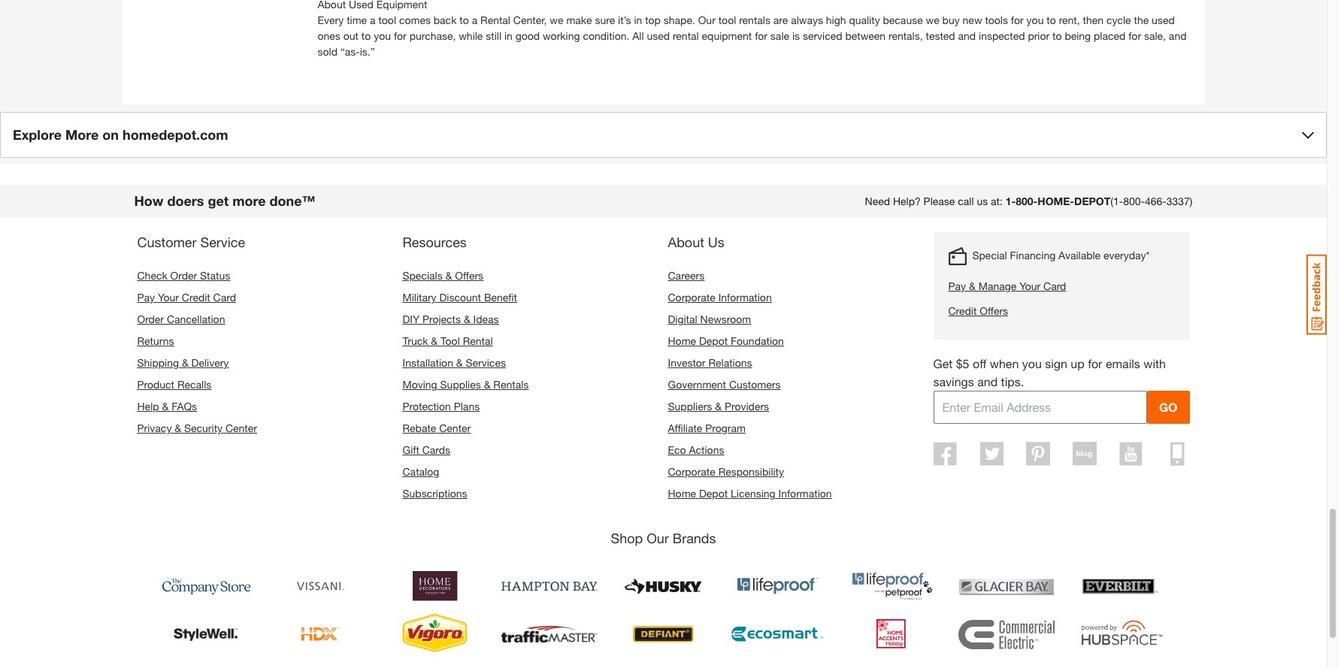 Task type: locate. For each thing, give the bounding box(es) containing it.
suppliers
[[668, 400, 712, 413]]

0 horizontal spatial offers
[[455, 270, 484, 282]]

specials & offers
[[403, 270, 484, 282]]

more
[[232, 193, 266, 209]]

special financing available everyday*
[[973, 249, 1150, 262]]

then
[[1083, 14, 1104, 27]]

1 center from the left
[[226, 422, 257, 435]]

installation & services
[[403, 357, 506, 370]]

corporate down careers link
[[668, 291, 716, 304]]

careers
[[668, 270, 705, 282]]

tips.
[[1001, 375, 1024, 389]]

moving supplies & rentals link
[[403, 379, 529, 391]]

1 we from the left
[[550, 14, 564, 27]]

to up the while
[[460, 14, 469, 27]]

1 horizontal spatial our
[[698, 14, 716, 27]]

rental up services
[[463, 335, 493, 348]]

tool left comes at the left top of page
[[379, 14, 396, 27]]

for inside get $5 off when you sign up for emails with savings and tips.
[[1088, 357, 1103, 371]]

being
[[1065, 30, 1091, 42]]

& inside "link"
[[969, 280, 976, 293]]

commercial electric image
[[958, 614, 1055, 656]]

to right out
[[362, 30, 371, 42]]

1 vertical spatial corporate
[[668, 466, 716, 479]]

go button
[[1147, 391, 1190, 424]]

2 home from the top
[[668, 488, 696, 500]]

home down digital
[[668, 335, 696, 348]]

800- right "depot"
[[1124, 195, 1145, 208]]

military discount benefit
[[403, 291, 517, 304]]

a right 'time' on the top left
[[370, 14, 376, 27]]

&
[[446, 270, 452, 282], [969, 280, 976, 293], [464, 313, 471, 326], [431, 335, 438, 348], [182, 357, 189, 370], [456, 357, 463, 370], [484, 379, 491, 391], [162, 400, 169, 413], [715, 400, 722, 413], [175, 422, 181, 435]]

1 vertical spatial rental
[[463, 335, 493, 348]]

protection
[[403, 400, 451, 413]]

800- right at:
[[1016, 195, 1038, 208]]

cards
[[422, 444, 450, 457]]

done™
[[270, 193, 315, 209]]

home down eco at bottom
[[668, 488, 696, 500]]

our
[[698, 14, 716, 27], [647, 531, 669, 547]]

& right help
[[162, 400, 169, 413]]

& for installation & services
[[456, 357, 463, 370]]

sign
[[1045, 357, 1068, 371]]

actions
[[689, 444, 725, 457]]

lifeproof with petproof technology carpet image
[[844, 566, 940, 608]]

1-
[[1006, 195, 1016, 208]]

1 horizontal spatial and
[[978, 375, 998, 389]]

1 vertical spatial offers
[[980, 305, 1009, 318]]

0 vertical spatial our
[[698, 14, 716, 27]]

pay inside "link"
[[949, 280, 966, 293]]

and down new on the right of page
[[958, 30, 976, 42]]

1 horizontal spatial a
[[472, 14, 478, 27]]

1 corporate from the top
[[668, 291, 716, 304]]

licensing
[[731, 488, 776, 500]]

your inside pay & manage your card "link"
[[1020, 280, 1041, 293]]

resources
[[403, 234, 467, 251]]

3337)
[[1167, 195, 1193, 208]]

high
[[826, 14, 846, 27]]

0 horizontal spatial pay
[[137, 291, 155, 304]]

our right the shop
[[647, 531, 669, 547]]

and
[[958, 30, 976, 42], [1169, 30, 1187, 42], [978, 375, 998, 389]]

0 vertical spatial used
[[1152, 14, 1175, 27]]

0 vertical spatial home
[[668, 335, 696, 348]]

a up the while
[[472, 14, 478, 27]]

help
[[137, 400, 159, 413]]

used up the sale,
[[1152, 14, 1175, 27]]

pay up credit offers
[[949, 280, 966, 293]]

2 center from the left
[[439, 422, 471, 435]]

1 horizontal spatial center
[[439, 422, 471, 435]]

vissani image
[[273, 566, 369, 608]]

eco
[[668, 444, 686, 457]]

1 horizontal spatial card
[[1044, 280, 1067, 293]]

1 horizontal spatial 800-
[[1124, 195, 1145, 208]]

0 vertical spatial offers
[[455, 270, 484, 282]]

make
[[567, 14, 592, 27]]

1 home from the top
[[668, 335, 696, 348]]

information up newsroom
[[719, 291, 772, 304]]

2 800- from the left
[[1124, 195, 1145, 208]]

truck
[[403, 335, 428, 348]]

stylewell image
[[158, 614, 255, 656]]

0 horizontal spatial tool
[[379, 14, 396, 27]]

used
[[1152, 14, 1175, 27], [647, 30, 670, 42]]

0 horizontal spatial we
[[550, 14, 564, 27]]

1 horizontal spatial order
[[170, 270, 197, 282]]

up
[[1071, 357, 1085, 371]]

1 horizontal spatial your
[[1020, 280, 1041, 293]]

& up military discount benefit
[[446, 270, 452, 282]]

for right up on the right bottom of page
[[1088, 357, 1103, 371]]

1 depot from the top
[[699, 335, 728, 348]]

rebate center
[[403, 422, 471, 435]]

1 vertical spatial order
[[137, 313, 164, 326]]

0 horizontal spatial credit
[[182, 291, 210, 304]]

order
[[170, 270, 197, 282], [137, 313, 164, 326]]

your up order cancellation
[[158, 291, 179, 304]]

card up credit offers link
[[1044, 280, 1067, 293]]

still
[[486, 30, 502, 42]]

0 horizontal spatial order
[[137, 313, 164, 326]]

center,
[[513, 14, 547, 27]]

and inside get $5 off when you sign up for emails with savings and tips.
[[978, 375, 998, 389]]

1 vertical spatial used
[[647, 30, 670, 42]]

product
[[137, 379, 174, 391]]

1 vertical spatial depot
[[699, 488, 728, 500]]

& left manage
[[969, 280, 976, 293]]

1 horizontal spatial in
[[634, 14, 642, 27]]

to right prior
[[1053, 30, 1062, 42]]

credit up cancellation
[[182, 291, 210, 304]]

2 vertical spatial you
[[1023, 357, 1042, 371]]

0 vertical spatial order
[[170, 270, 197, 282]]

to left rent,
[[1047, 14, 1056, 27]]

& down government customers
[[715, 400, 722, 413]]

trafficmaster image
[[501, 614, 597, 656]]

savings
[[934, 375, 974, 389]]

all
[[633, 30, 644, 42]]

tool
[[379, 14, 396, 27], [719, 14, 736, 27]]

0 horizontal spatial center
[[226, 422, 257, 435]]

sale
[[771, 30, 790, 42]]

pay for pay your credit card
[[137, 291, 155, 304]]

in right it's on the left of the page
[[634, 14, 642, 27]]

credit down pay & manage your card
[[949, 305, 977, 318]]

0 vertical spatial depot
[[699, 335, 728, 348]]

0 vertical spatial rental
[[481, 14, 511, 27]]

for
[[1011, 14, 1024, 27], [394, 30, 407, 42], [755, 30, 768, 42], [1129, 30, 1142, 42], [1088, 357, 1103, 371]]

0 vertical spatial corporate
[[668, 291, 716, 304]]

1 horizontal spatial offers
[[980, 305, 1009, 318]]

information right licensing
[[779, 488, 832, 500]]

1 horizontal spatial information
[[779, 488, 832, 500]]

center right security
[[226, 422, 257, 435]]

0 vertical spatial in
[[634, 14, 642, 27]]

for down rentals
[[755, 30, 768, 42]]

always
[[791, 14, 823, 27]]

corporate responsibility
[[668, 466, 784, 479]]

tool up equipment
[[719, 14, 736, 27]]

corporate for corporate responsibility
[[668, 466, 716, 479]]

your
[[1020, 280, 1041, 293], [158, 291, 179, 304]]

depot down corporate responsibility
[[699, 488, 728, 500]]

about
[[668, 234, 705, 251]]

get
[[934, 357, 953, 371]]

you left sign
[[1023, 357, 1042, 371]]

protection plans
[[403, 400, 480, 413]]

diy projects & ideas link
[[403, 313, 499, 326]]

and down off
[[978, 375, 998, 389]]

order up pay your credit card
[[170, 270, 197, 282]]

pay
[[949, 280, 966, 293], [137, 291, 155, 304]]

we up working
[[550, 14, 564, 27]]

truck & tool rental
[[403, 335, 493, 348]]

0 vertical spatial you
[[1027, 14, 1044, 27]]

used down 'top'
[[647, 30, 670, 42]]

pay down check at left top
[[137, 291, 155, 304]]

center down the plans
[[439, 422, 471, 435]]

home depot on twitter image
[[980, 443, 1004, 467]]

2 depot from the top
[[699, 488, 728, 500]]

0 horizontal spatial used
[[647, 30, 670, 42]]

relations
[[709, 357, 752, 370]]

1 vertical spatial credit
[[949, 305, 977, 318]]

1 vertical spatial in
[[505, 30, 513, 42]]

1 horizontal spatial pay
[[949, 280, 966, 293]]

serviced
[[803, 30, 843, 42]]

& down the faqs
[[175, 422, 181, 435]]

1 vertical spatial home
[[668, 488, 696, 500]]

you
[[1027, 14, 1044, 27], [374, 30, 391, 42], [1023, 357, 1042, 371]]

ideas
[[473, 313, 499, 326]]

digital newsroom
[[668, 313, 751, 326]]

card down the status in the left of the page
[[213, 291, 236, 304]]

eco actions link
[[668, 444, 725, 457]]

suppliers & providers
[[668, 400, 769, 413]]

& up supplies
[[456, 357, 463, 370]]

shipping & delivery
[[137, 357, 229, 370]]

product recalls link
[[137, 379, 212, 391]]

while
[[459, 30, 483, 42]]

1 vertical spatial information
[[779, 488, 832, 500]]

are
[[774, 14, 788, 27]]

rental up the still
[[481, 14, 511, 27]]

& up recalls
[[182, 357, 189, 370]]

0 horizontal spatial 800-
[[1016, 195, 1038, 208]]

check
[[137, 270, 167, 282]]

0 horizontal spatial information
[[719, 291, 772, 304]]

home depot on facebook image
[[934, 443, 957, 467]]

discount
[[440, 291, 481, 304]]

for right the tools
[[1011, 14, 1024, 27]]

moving supplies & rentals
[[403, 379, 529, 391]]

2 horizontal spatial and
[[1169, 30, 1187, 42]]

offers down manage
[[980, 305, 1009, 318]]

0 vertical spatial information
[[719, 291, 772, 304]]

catalog link
[[403, 466, 439, 479]]

suppliers & providers link
[[668, 400, 769, 413]]

1 horizontal spatial we
[[926, 14, 940, 27]]

2 tool from the left
[[719, 14, 736, 27]]

shop
[[611, 531, 643, 547]]

explore
[[13, 127, 62, 143]]

rental inside the "every time a tool comes back to a rental center, we make sure it's in top shape. our tool rentals are always high quality because we buy new tools for you to rent, then cycle the used ones out to you for purchase, while still in good working condition. all used rental equipment for sale is serviced between rentals, tested and inspected prior to being placed for sale, and sold "as-is.""
[[481, 14, 511, 27]]

emails
[[1106, 357, 1141, 371]]

corporate down eco actions link
[[668, 466, 716, 479]]

2 corporate from the top
[[668, 466, 716, 479]]

& left tool
[[431, 335, 438, 348]]

you up prior
[[1027, 14, 1044, 27]]

our up equipment
[[698, 14, 716, 27]]

0 horizontal spatial and
[[958, 30, 976, 42]]

(1-
[[1111, 195, 1124, 208]]

hdx image
[[273, 614, 369, 656]]

offers up discount
[[455, 270, 484, 282]]

depot for foundation
[[699, 335, 728, 348]]

gift cards
[[403, 444, 450, 457]]

rentals,
[[889, 30, 923, 42]]

new
[[963, 14, 982, 27]]

you up the is."
[[374, 30, 391, 42]]

we up the tested
[[926, 14, 940, 27]]

& for shipping & delivery
[[182, 357, 189, 370]]

and right the sale,
[[1169, 30, 1187, 42]]

order up returns
[[137, 313, 164, 326]]

your down the financing
[[1020, 280, 1041, 293]]

for down comes at the left top of page
[[394, 30, 407, 42]]

please
[[924, 195, 955, 208]]

depot up 'investor relations'
[[699, 335, 728, 348]]

& for help & faqs
[[162, 400, 169, 413]]

in right the still
[[505, 30, 513, 42]]

comes
[[399, 14, 431, 27]]

0 horizontal spatial a
[[370, 14, 376, 27]]

0 horizontal spatial our
[[647, 531, 669, 547]]

order cancellation link
[[137, 313, 225, 326]]

1 horizontal spatial tool
[[719, 14, 736, 27]]

special
[[973, 249, 1007, 262]]

vigoro image
[[387, 614, 483, 656]]

program
[[706, 422, 746, 435]]



Task type: vqa. For each thing, say whether or not it's contained in the screenshot.
Financing
yes



Task type: describe. For each thing, give the bounding box(es) containing it.
homedepot.com
[[123, 127, 228, 143]]

1 horizontal spatial used
[[1152, 14, 1175, 27]]

on
[[103, 127, 119, 143]]

call
[[958, 195, 974, 208]]

gift
[[403, 444, 419, 457]]

careers link
[[668, 270, 705, 282]]

installation
[[403, 357, 453, 370]]

depot for licensing
[[699, 488, 728, 500]]

home depot blog image
[[1073, 443, 1097, 467]]

order cancellation
[[137, 313, 225, 326]]

shape.
[[664, 14, 695, 27]]

0 vertical spatial credit
[[182, 291, 210, 304]]

1 vertical spatial you
[[374, 30, 391, 42]]

corporate for corporate information
[[668, 291, 716, 304]]

more
[[65, 127, 99, 143]]

purchase,
[[410, 30, 456, 42]]

because
[[883, 14, 923, 27]]

affiliate program link
[[668, 422, 746, 435]]

2 a from the left
[[472, 14, 478, 27]]

military
[[403, 291, 437, 304]]

credit offers link
[[949, 303, 1150, 319]]

manage
[[979, 280, 1017, 293]]

status
[[200, 270, 230, 282]]

0 horizontal spatial in
[[505, 30, 513, 42]]

& for truck & tool rental
[[431, 335, 438, 348]]

tools
[[985, 14, 1008, 27]]

466-
[[1145, 195, 1167, 208]]

government customers
[[668, 379, 781, 391]]

quality
[[849, 14, 880, 27]]

good
[[516, 30, 540, 42]]

subscriptions
[[403, 488, 467, 500]]

home for home depot licensing information
[[668, 488, 696, 500]]

pay & manage your card
[[949, 280, 1067, 293]]

for down the the
[[1129, 30, 1142, 42]]

government customers link
[[668, 379, 781, 391]]

everyday*
[[1104, 249, 1150, 262]]

supplies
[[440, 379, 481, 391]]

prior
[[1028, 30, 1050, 42]]

digital newsroom link
[[668, 313, 751, 326]]

Enter Email Address text field
[[934, 391, 1147, 424]]

investor relations
[[668, 357, 752, 370]]

1 horizontal spatial credit
[[949, 305, 977, 318]]

ecosmart image
[[730, 614, 826, 656]]

1 a from the left
[[370, 14, 376, 27]]

home depot licensing information
[[668, 488, 832, 500]]

1 800- from the left
[[1016, 195, 1038, 208]]

time
[[347, 14, 367, 27]]

feedback link image
[[1307, 254, 1327, 335]]

customers
[[729, 379, 781, 391]]

cancellation
[[167, 313, 225, 326]]

home depot foundation link
[[668, 335, 784, 348]]

lifeproof flooring image
[[730, 566, 826, 608]]

financing
[[1010, 249, 1056, 262]]

foundation
[[731, 335, 784, 348]]

recalls
[[177, 379, 212, 391]]

1 vertical spatial our
[[647, 531, 669, 547]]

our inside the "every time a tool comes back to a rental center, we make sure it's in top shape. our tool rentals are always high quality because we buy new tools for you to rent, then cycle the used ones out to you for purchase, while still in good working condition. all used rental equipment for sale is serviced between rentals, tested and inspected prior to being placed for sale, and sold "as-is.""
[[698, 14, 716, 27]]

"as-
[[341, 45, 360, 58]]

how doers get more done™
[[134, 193, 315, 209]]

& down services
[[484, 379, 491, 391]]

subscriptions link
[[403, 488, 467, 500]]

investor
[[668, 357, 706, 370]]

rebate center link
[[403, 422, 471, 435]]

tool
[[441, 335, 460, 348]]

you inside get $5 off when you sign up for emails with savings and tips.
[[1023, 357, 1042, 371]]

home decorators collection image
[[387, 566, 483, 608]]

pay for pay & manage your card
[[949, 280, 966, 293]]

doers
[[167, 193, 204, 209]]

returns
[[137, 335, 174, 348]]

& for privacy & security center
[[175, 422, 181, 435]]

customer service
[[137, 234, 245, 251]]

customer
[[137, 234, 197, 251]]

the company store image
[[158, 566, 255, 608]]

newsroom
[[701, 313, 751, 326]]

glacier bay image
[[958, 566, 1055, 608]]

defiant image
[[616, 614, 712, 656]]

home depot on pinterest image
[[1027, 443, 1050, 467]]

affiliate
[[668, 422, 703, 435]]

husky image
[[616, 566, 712, 608]]

inspected
[[979, 30, 1025, 42]]

with
[[1144, 357, 1166, 371]]

us
[[708, 234, 725, 251]]

& left ideas on the top left of page
[[464, 313, 471, 326]]

need help? please call us at: 1-800-home-depot (1-800-466-3337)
[[865, 195, 1193, 208]]

corporate responsibility link
[[668, 466, 784, 479]]

0 horizontal spatial card
[[213, 291, 236, 304]]

home depot foundation
[[668, 335, 784, 348]]

top
[[645, 14, 661, 27]]

& for suppliers & providers
[[715, 400, 722, 413]]

privacy & security center
[[137, 422, 257, 435]]

it's
[[618, 14, 631, 27]]

home for home depot foundation
[[668, 335, 696, 348]]

home depot licensing information link
[[668, 488, 832, 500]]

check order status link
[[137, 270, 230, 282]]

hubspace smart home image
[[1073, 614, 1169, 656]]

explore more on homedepot.com
[[13, 127, 228, 143]]

equipment
[[702, 30, 752, 42]]

need
[[865, 195, 890, 208]]

pay & manage your card link
[[949, 279, 1150, 294]]

& for specials & offers
[[446, 270, 452, 282]]

& for pay & manage your card
[[969, 280, 976, 293]]

delivery
[[191, 357, 229, 370]]

ones
[[318, 30, 341, 42]]

corporate information
[[668, 291, 772, 304]]

everbilt image
[[1073, 566, 1169, 608]]

0 horizontal spatial your
[[158, 291, 179, 304]]

home accents holiday image
[[844, 614, 940, 656]]

us
[[977, 195, 988, 208]]

hampton bay image
[[501, 566, 597, 608]]

rebate
[[403, 422, 436, 435]]

check order status
[[137, 270, 230, 282]]

2 we from the left
[[926, 14, 940, 27]]

card inside "link"
[[1044, 280, 1067, 293]]

buy
[[943, 14, 960, 27]]

catalog
[[403, 466, 439, 479]]

condition.
[[583, 30, 630, 42]]

sure
[[595, 14, 615, 27]]

corporate information link
[[668, 291, 772, 304]]

home depot mobile apps image
[[1171, 443, 1185, 467]]

privacy & security center link
[[137, 422, 257, 435]]

every time a tool comes back to a rental center, we make sure it's in top shape. our tool rentals are always high quality because we buy new tools for you to rent, then cycle the used ones out to you for purchase, while still in good working condition. all used rental equipment for sale is serviced between rentals, tested and inspected prior to being placed for sale, and sold "as-is."
[[318, 14, 1187, 58]]

$5
[[956, 357, 970, 371]]

diy projects & ideas
[[403, 313, 499, 326]]

1 tool from the left
[[379, 14, 396, 27]]

home depot on youtube image
[[1120, 443, 1143, 467]]

product recalls
[[137, 379, 212, 391]]

diy
[[403, 313, 420, 326]]



